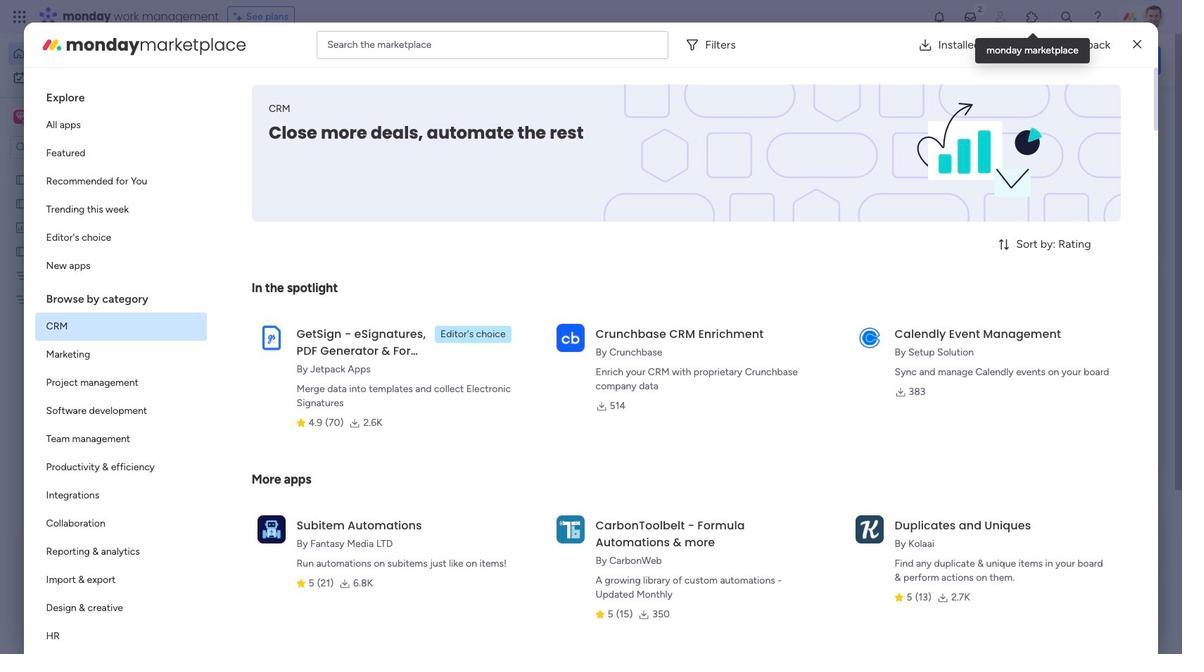 Task type: vqa. For each thing, say whether or not it's contained in the screenshot.
lottie animation IMAGE to the bottom
no



Task type: locate. For each thing, give the bounding box(es) containing it.
2 check circle image from the top
[[972, 150, 981, 161]]

banner logo image
[[847, 84, 1104, 222]]

monday marketplace image
[[41, 33, 63, 56]]

circle o image
[[972, 168, 981, 179]]

v2 bolt switch image
[[1072, 52, 1080, 68]]

templates image image
[[963, 283, 1149, 380]]

dapulse x slim image
[[1134, 36, 1142, 53], [1141, 102, 1157, 119]]

1 vertical spatial dapulse x slim image
[[1141, 102, 1157, 119]]

public board image down public dashboard image
[[15, 244, 28, 258]]

heading
[[35, 79, 207, 111], [35, 280, 207, 313]]

public board image
[[15, 196, 28, 210]]

0 vertical spatial check circle image
[[972, 132, 981, 143]]

list box
[[35, 79, 207, 654], [0, 164, 180, 501]]

1 vertical spatial check circle image
[[972, 150, 981, 161]]

getting started element
[[950, 513, 1162, 569]]

0 vertical spatial public board image
[[15, 172, 28, 186]]

app logo image
[[257, 324, 286, 352], [557, 324, 585, 352], [856, 324, 884, 352], [557, 515, 585, 543], [257, 515, 286, 543], [856, 515, 884, 543]]

public board image up public board image
[[15, 172, 28, 186]]

0 vertical spatial heading
[[35, 79, 207, 111]]

monday marketplace image
[[1026, 10, 1040, 24]]

1 vertical spatial public board image
[[15, 244, 28, 258]]

workspace image
[[16, 109, 25, 125]]

1 heading from the top
[[35, 79, 207, 111]]

public board image
[[15, 172, 28, 186], [15, 244, 28, 258]]

option
[[8, 42, 171, 65], [8, 66, 171, 89], [35, 111, 207, 139], [35, 139, 207, 168], [0, 167, 180, 169], [35, 168, 207, 196], [35, 196, 207, 224], [35, 224, 207, 252], [35, 252, 207, 280], [35, 313, 207, 341], [35, 341, 207, 369], [35, 369, 207, 397], [35, 397, 207, 425], [35, 425, 207, 453], [35, 453, 207, 482], [35, 482, 207, 510], [35, 510, 207, 538], [35, 538, 207, 566], [35, 566, 207, 594], [35, 594, 207, 622], [35, 622, 207, 651]]

2 element
[[360, 530, 376, 547]]

1 check circle image from the top
[[972, 132, 981, 143]]

check circle image
[[972, 132, 981, 143], [972, 150, 981, 161]]

1 vertical spatial heading
[[35, 280, 207, 313]]



Task type: describe. For each thing, give the bounding box(es) containing it.
update feed image
[[964, 10, 978, 24]]

workspace image
[[13, 109, 27, 125]]

Search in workspace field
[[30, 139, 118, 155]]

2 public board image from the top
[[15, 244, 28, 258]]

2 image
[[974, 1, 987, 17]]

0 vertical spatial dapulse x slim image
[[1134, 36, 1142, 53]]

see plans image
[[234, 9, 246, 25]]

workspace selection element
[[13, 108, 118, 127]]

quick search results list box
[[218, 132, 917, 491]]

2 heading from the top
[[35, 280, 207, 313]]

select product image
[[13, 10, 27, 24]]

search everything image
[[1060, 10, 1074, 24]]

public dashboard image
[[15, 220, 28, 234]]

v2 user feedback image
[[962, 52, 972, 68]]

notifications image
[[933, 10, 947, 24]]

terry turtle image
[[1143, 6, 1166, 28]]

1 public board image from the top
[[15, 172, 28, 186]]

help image
[[1091, 10, 1105, 24]]

circle o image
[[972, 204, 981, 215]]



